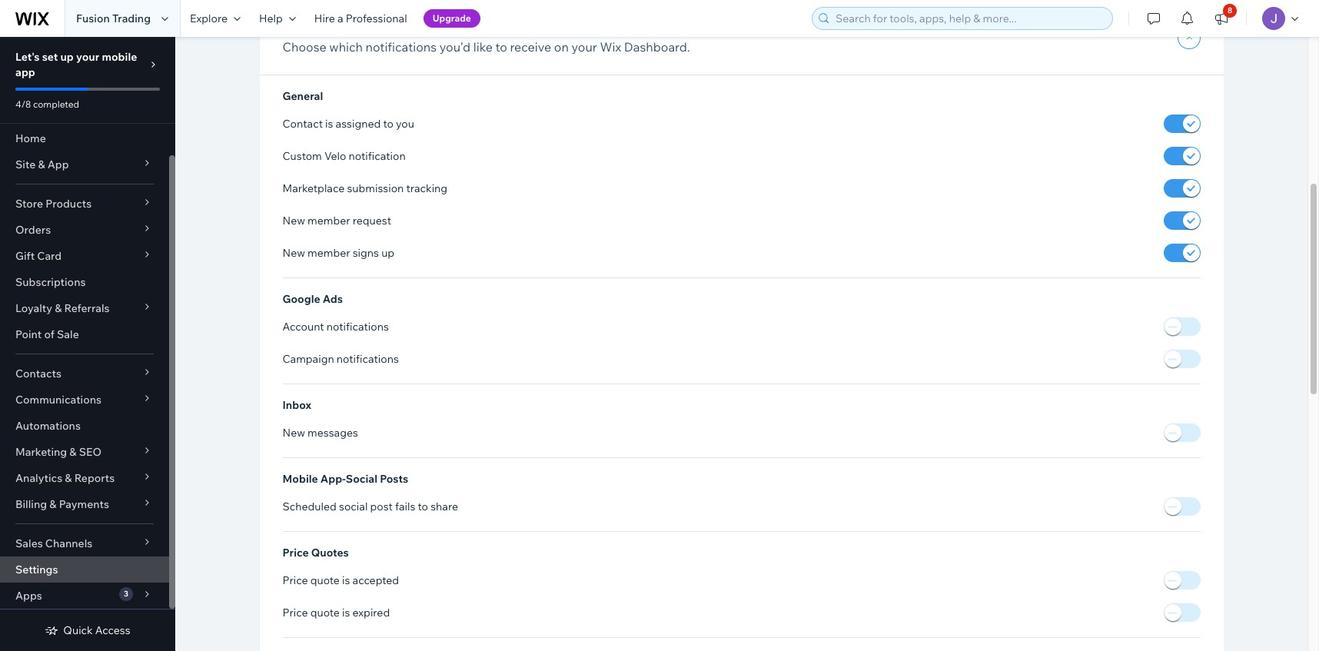 Task type: describe. For each thing, give the bounding box(es) containing it.
marketing & seo
[[15, 445, 102, 459]]

0 horizontal spatial to
[[383, 117, 394, 131]]

home
[[15, 131, 46, 145]]

apps
[[15, 589, 42, 603]]

seo
[[79, 445, 102, 459]]

store products
[[15, 197, 92, 211]]

dashboard choose which notifications you'd like to receive on your wix dashboard.
[[283, 18, 690, 55]]

marketing
[[15, 445, 67, 459]]

messages
[[308, 426, 358, 440]]

expired
[[353, 606, 390, 620]]

store
[[15, 197, 43, 211]]

app
[[47, 158, 69, 171]]

of
[[44, 328, 55, 341]]

your inside let's set up your mobile app
[[76, 50, 99, 64]]

ads
[[323, 292, 343, 306]]

point
[[15, 328, 42, 341]]

sale
[[57, 328, 79, 341]]

fusion trading
[[76, 12, 151, 25]]

card
[[37, 249, 62, 263]]

notifications for campaign notifications
[[337, 352, 399, 366]]

campaign
[[283, 352, 334, 366]]

let's set up your mobile app
[[15, 50, 137, 79]]

price quote is expired
[[283, 606, 390, 620]]

home link
[[0, 125, 169, 151]]

help
[[259, 12, 283, 25]]

site & app button
[[0, 151, 169, 178]]

quotes
[[311, 546, 349, 560]]

point of sale link
[[0, 321, 169, 348]]

hire a professional link
[[305, 0, 417, 37]]

you
[[396, 117, 414, 131]]

quick access button
[[45, 624, 130, 637]]

settings link
[[0, 557, 169, 583]]

site
[[15, 158, 36, 171]]

subscriptions
[[15, 275, 86, 289]]

new for new member signs up
[[283, 246, 305, 260]]

explore
[[190, 12, 228, 25]]

gift card button
[[0, 243, 169, 269]]

analytics & reports
[[15, 471, 115, 485]]

mobile app-social posts
[[283, 472, 409, 486]]

you'd
[[440, 39, 471, 55]]

which
[[329, 39, 363, 55]]

notification
[[349, 149, 406, 163]]

payments
[[59, 498, 109, 511]]

price quote is accepted
[[283, 574, 399, 588]]

to inside dashboard choose which notifications you'd like to receive on your wix dashboard.
[[496, 39, 507, 55]]

loyalty
[[15, 301, 52, 315]]

assigned
[[336, 117, 381, 131]]

marketing & seo button
[[0, 439, 169, 465]]

8 button
[[1205, 0, 1239, 37]]

posts
[[380, 472, 409, 486]]

2 vertical spatial to
[[418, 500, 428, 514]]

marketplace
[[283, 181, 345, 195]]

google ads
[[283, 292, 343, 306]]

products
[[46, 197, 92, 211]]

help button
[[250, 0, 305, 37]]

new member signs up
[[283, 246, 395, 260]]

orders button
[[0, 217, 169, 243]]

& for site
[[38, 158, 45, 171]]

app
[[15, 65, 35, 79]]

quick access
[[63, 624, 130, 637]]

price for price quotes
[[283, 546, 309, 560]]

4/8
[[15, 98, 31, 110]]

contact is assigned to you
[[283, 117, 414, 131]]

custom
[[283, 149, 322, 163]]

hire a professional
[[314, 12, 407, 25]]

professional
[[346, 12, 407, 25]]

gift card
[[15, 249, 62, 263]]

analytics
[[15, 471, 62, 485]]

marketplace submission tracking
[[283, 181, 448, 195]]

notifications inside dashboard choose which notifications you'd like to receive on your wix dashboard.
[[366, 39, 437, 55]]

contacts
[[15, 367, 62, 381]]

accepted
[[353, 574, 399, 588]]

3
[[124, 589, 128, 599]]

sales channels button
[[0, 531, 169, 557]]

account
[[283, 320, 324, 334]]

point of sale
[[15, 328, 79, 341]]

account notifications
[[283, 320, 389, 334]]

general
[[283, 89, 323, 103]]

automations
[[15, 419, 81, 433]]

upgrade button
[[423, 9, 481, 28]]

scheduled social post fails to share
[[283, 500, 458, 514]]

mobile
[[283, 472, 318, 486]]

referrals
[[64, 301, 110, 315]]

Search for tools, apps, help & more... field
[[831, 8, 1108, 29]]

receive
[[510, 39, 552, 55]]

mobile
[[102, 50, 137, 64]]



Task type: locate. For each thing, give the bounding box(es) containing it.
notifications
[[366, 39, 437, 55], [327, 320, 389, 334], [337, 352, 399, 366]]

new
[[283, 214, 305, 228], [283, 246, 305, 260], [283, 426, 305, 440]]

2 horizontal spatial to
[[496, 39, 507, 55]]

2 vertical spatial price
[[283, 606, 308, 620]]

1 vertical spatial new
[[283, 246, 305, 260]]

price quotes
[[283, 546, 349, 560]]

automations link
[[0, 413, 169, 439]]

1 vertical spatial member
[[308, 246, 350, 260]]

subscriptions link
[[0, 269, 169, 295]]

notifications down professional
[[366, 39, 437, 55]]

to left you
[[383, 117, 394, 131]]

contact
[[283, 117, 323, 131]]

1 new from the top
[[283, 214, 305, 228]]

& for analytics
[[65, 471, 72, 485]]

1 price from the top
[[283, 546, 309, 560]]

member for signs
[[308, 246, 350, 260]]

request
[[353, 214, 391, 228]]

campaign notifications
[[283, 352, 399, 366]]

social
[[339, 500, 368, 514]]

1 vertical spatial notifications
[[327, 320, 389, 334]]

1 horizontal spatial to
[[418, 500, 428, 514]]

member up the new member signs up
[[308, 214, 350, 228]]

1 vertical spatial is
[[342, 574, 350, 588]]

a
[[338, 12, 343, 25]]

access
[[95, 624, 130, 637]]

like
[[474, 39, 493, 55]]

& for loyalty
[[55, 301, 62, 315]]

channels
[[45, 537, 93, 551]]

loyalty & referrals button
[[0, 295, 169, 321]]

& right site
[[38, 158, 45, 171]]

1 member from the top
[[308, 214, 350, 228]]

notifications up campaign notifications
[[327, 320, 389, 334]]

social
[[346, 472, 378, 486]]

signs
[[353, 246, 379, 260]]

0 vertical spatial new
[[283, 214, 305, 228]]

is for accepted
[[342, 574, 350, 588]]

to right fails
[[418, 500, 428, 514]]

2 member from the top
[[308, 246, 350, 260]]

up right signs
[[382, 246, 395, 260]]

1 horizontal spatial up
[[382, 246, 395, 260]]

quote for expired
[[310, 606, 340, 620]]

member
[[308, 214, 350, 228], [308, 246, 350, 260]]

hire
[[314, 12, 335, 25]]

wix
[[600, 39, 621, 55]]

price down price quotes
[[283, 574, 308, 588]]

fails
[[395, 500, 416, 514]]

& left seo
[[69, 445, 77, 459]]

new up google
[[283, 246, 305, 260]]

new down inbox
[[283, 426, 305, 440]]

upgrade
[[433, 12, 471, 24]]

& right loyalty
[[55, 301, 62, 315]]

quote down quotes
[[310, 574, 340, 588]]

up right set
[[60, 50, 74, 64]]

new messages
[[283, 426, 358, 440]]

is left expired
[[342, 606, 350, 620]]

your left "mobile"
[[76, 50, 99, 64]]

new for new member request
[[283, 214, 305, 228]]

quote for accepted
[[310, 574, 340, 588]]

0 vertical spatial notifications
[[366, 39, 437, 55]]

quote
[[310, 574, 340, 588], [310, 606, 340, 620]]

notifications for account notifications
[[327, 320, 389, 334]]

completed
[[33, 98, 79, 110]]

2 price from the top
[[283, 574, 308, 588]]

new for new messages
[[283, 426, 305, 440]]

billing & payments button
[[0, 491, 169, 518]]

0 vertical spatial up
[[60, 50, 74, 64]]

sales channels
[[15, 537, 93, 551]]

price for price quote is accepted
[[283, 574, 308, 588]]

& right the billing
[[49, 498, 57, 511]]

& for billing
[[49, 498, 57, 511]]

communications button
[[0, 387, 169, 413]]

quote down price quote is accepted
[[310, 606, 340, 620]]

to
[[496, 39, 507, 55], [383, 117, 394, 131], [418, 500, 428, 514]]

0 vertical spatial member
[[308, 214, 350, 228]]

new member request
[[283, 214, 391, 228]]

1 vertical spatial to
[[383, 117, 394, 131]]

to right like on the top
[[496, 39, 507, 55]]

up inside let's set up your mobile app
[[60, 50, 74, 64]]

8
[[1228, 5, 1233, 15]]

contacts button
[[0, 361, 169, 387]]

trading
[[112, 12, 151, 25]]

sales
[[15, 537, 43, 551]]

inbox
[[283, 398, 312, 412]]

choose
[[283, 39, 327, 55]]

member for request
[[308, 214, 350, 228]]

your right on
[[572, 39, 597, 55]]

is left accepted
[[342, 574, 350, 588]]

scheduled
[[283, 500, 337, 514]]

0 horizontal spatial your
[[76, 50, 99, 64]]

tracking
[[406, 181, 448, 195]]

2 vertical spatial new
[[283, 426, 305, 440]]

google
[[283, 292, 320, 306]]

store products button
[[0, 191, 169, 217]]

your
[[572, 39, 597, 55], [76, 50, 99, 64]]

submission
[[347, 181, 404, 195]]

notifications down 'account notifications'
[[337, 352, 399, 366]]

fusion
[[76, 12, 110, 25]]

2 vertical spatial is
[[342, 606, 350, 620]]

2 vertical spatial notifications
[[337, 352, 399, 366]]

your inside dashboard choose which notifications you'd like to receive on your wix dashboard.
[[572, 39, 597, 55]]

0 horizontal spatial up
[[60, 50, 74, 64]]

1 vertical spatial quote
[[310, 606, 340, 620]]

analytics & reports button
[[0, 465, 169, 491]]

set
[[42, 50, 58, 64]]

& for marketing
[[69, 445, 77, 459]]

0 vertical spatial to
[[496, 39, 507, 55]]

2 quote from the top
[[310, 606, 340, 620]]

site & app
[[15, 158, 69, 171]]

is
[[325, 117, 333, 131], [342, 574, 350, 588], [342, 606, 350, 620]]

4/8 completed
[[15, 98, 79, 110]]

member down new member request
[[308, 246, 350, 260]]

quick
[[63, 624, 93, 637]]

is right contact
[[325, 117, 333, 131]]

1 vertical spatial price
[[283, 574, 308, 588]]

price down price quote is accepted
[[283, 606, 308, 620]]

gift
[[15, 249, 35, 263]]

& left reports
[[65, 471, 72, 485]]

1 vertical spatial up
[[382, 246, 395, 260]]

& inside popup button
[[55, 301, 62, 315]]

price for price quote is expired
[[283, 606, 308, 620]]

up
[[60, 50, 74, 64], [382, 246, 395, 260]]

0 vertical spatial price
[[283, 546, 309, 560]]

price left quotes
[[283, 546, 309, 560]]

dashboard
[[283, 18, 363, 38]]

settings
[[15, 563, 58, 577]]

orders
[[15, 223, 51, 237]]

custom velo notification
[[283, 149, 406, 163]]

& inside dropdown button
[[49, 498, 57, 511]]

is for expired
[[342, 606, 350, 620]]

0 vertical spatial quote
[[310, 574, 340, 588]]

2 new from the top
[[283, 246, 305, 260]]

1 quote from the top
[[310, 574, 340, 588]]

new down marketplace
[[283, 214, 305, 228]]

1 horizontal spatial your
[[572, 39, 597, 55]]

share
[[431, 500, 458, 514]]

3 new from the top
[[283, 426, 305, 440]]

sidebar element
[[0, 37, 175, 651]]

3 price from the top
[[283, 606, 308, 620]]

loyalty & referrals
[[15, 301, 110, 315]]

0 vertical spatial is
[[325, 117, 333, 131]]

let's
[[15, 50, 40, 64]]



Task type: vqa. For each thing, say whether or not it's contained in the screenshot.
GENERAL-SECTION element
no



